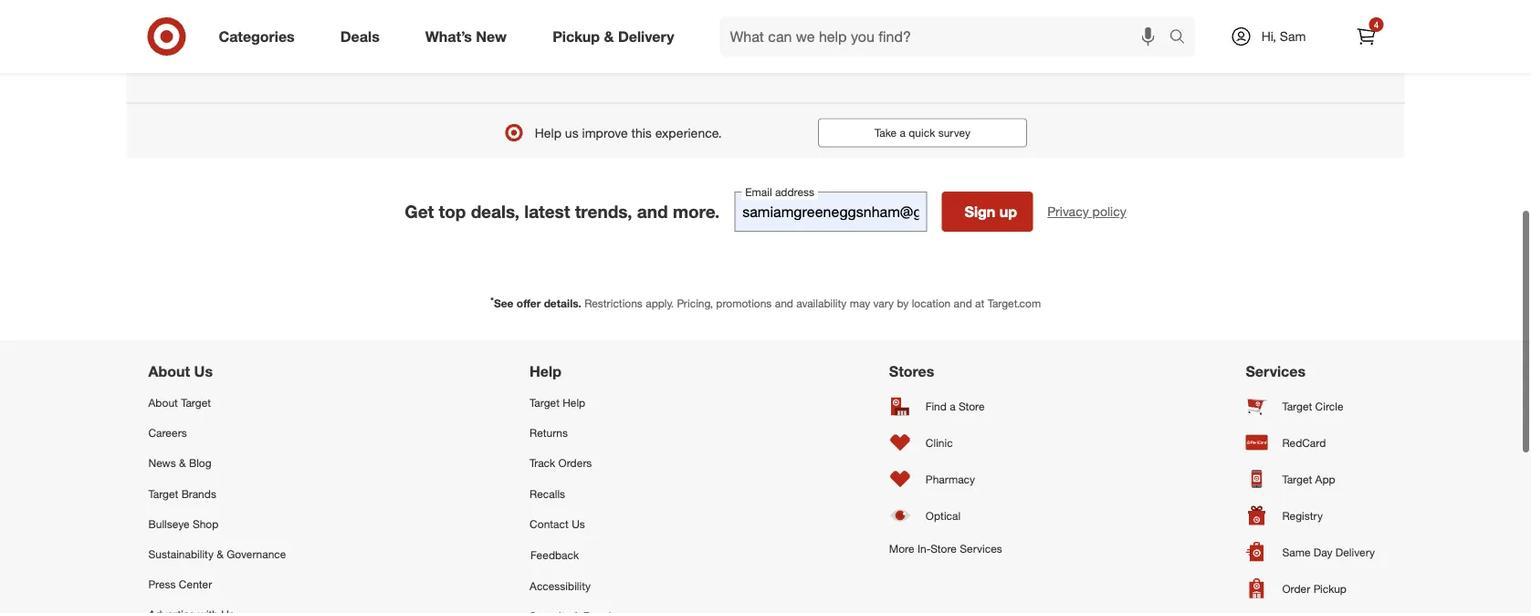 Task type: locate. For each thing, give the bounding box(es) containing it.
bullseye
[[148, 517, 190, 531]]

target inside 'link'
[[1283, 473, 1313, 486]]

0 vertical spatial a
[[900, 126, 906, 140]]

services down optical "link"
[[960, 543, 1003, 556]]

help up returns link
[[563, 396, 586, 410]]

0 vertical spatial delivery
[[618, 27, 675, 45]]

deals
[[340, 27, 380, 45]]

2 horizontal spatial and
[[954, 297, 973, 310]]

the
[[1225, 15, 1243, 31]]

recalls
[[530, 487, 565, 501]]

target left circle
[[1283, 400, 1313, 413]]

0 horizontal spatial us
[[194, 363, 213, 380]]

a right find
[[950, 400, 956, 413]]

0 horizontal spatial delivery
[[618, 27, 675, 45]]

clinic
[[926, 436, 953, 450]]

None text field
[[735, 192, 927, 232]]

hi, sam
[[1262, 28, 1307, 44]]

privacy policy link
[[1048, 203, 1127, 221]]

availability
[[797, 297, 847, 310]]

survey
[[939, 126, 971, 140]]

purchases left to
[[1152, 31, 1212, 47]]

pickup
[[553, 27, 600, 45], [1314, 582, 1347, 596]]

about up about target
[[148, 363, 190, 380]]

day
[[1314, 546, 1333, 559]]

sustainability & governance
[[148, 548, 286, 561]]

account.
[[1259, 31, 1308, 47]]

a inside button
[[900, 126, 906, 140]]

purchases inside button
[[608, 40, 676, 58]]

0 horizontal spatial a
[[900, 126, 906, 140]]

target for target help
[[530, 396, 560, 410]]

and left "availability"
[[775, 297, 794, 310]]

search button
[[1161, 16, 1205, 60]]

a for find
[[950, 400, 956, 413]]

us inside "link"
[[572, 517, 585, 531]]

1 vertical spatial services
[[960, 543, 1003, 556]]

a right take
[[900, 126, 906, 140]]

0 vertical spatial us
[[194, 363, 213, 380]]

1 vertical spatial us
[[572, 517, 585, 531]]

and left the "at"
[[954, 297, 973, 310]]

target up returns
[[530, 396, 560, 410]]

location
[[912, 297, 951, 310]]

What can we help you find? suggestions appear below search field
[[719, 16, 1174, 57]]

0 horizontal spatial store
[[931, 543, 957, 556]]

returns link
[[530, 418, 646, 449]]

circle
[[1316, 400, 1344, 413]]

1 horizontal spatial pickup
[[1314, 582, 1347, 596]]

1 vertical spatial a
[[950, 400, 956, 413]]

take
[[875, 126, 897, 140]]

sign
[[965, 203, 996, 220]]

0 vertical spatial help
[[535, 125, 562, 141]]

brands
[[181, 487, 216, 501]]

services up target circle
[[1246, 363, 1306, 380]]

0 vertical spatial &
[[604, 27, 614, 45]]

help for help us improve this experience.
[[535, 125, 562, 141]]

us right contact
[[572, 517, 585, 531]]

2 vertical spatial &
[[217, 548, 224, 561]]

& inside sustainability & governance link
[[217, 548, 224, 561]]

1 horizontal spatial delivery
[[1336, 546, 1376, 559]]

privacy policy
[[1048, 204, 1127, 220]]

delivery right day
[[1336, 546, 1376, 559]]

1 vertical spatial about
[[148, 396, 178, 410]]

help
[[535, 125, 562, 141], [530, 363, 562, 380], [563, 396, 586, 410]]

more.
[[673, 201, 720, 222]]

deals,
[[471, 201, 520, 222]]

1 vertical spatial help
[[530, 363, 562, 380]]

ways
[[1247, 15, 1275, 31]]

sustainability
[[148, 548, 214, 561]]

redcard link
[[1246, 425, 1383, 461]]

store down optical "link"
[[931, 543, 957, 556]]

2 vertical spatial help
[[563, 396, 586, 410]]

0 horizontal spatial purchases
[[608, 40, 676, 58]]

a
[[900, 126, 906, 140], [950, 400, 956, 413]]

sam
[[1280, 28, 1307, 44]]

governance
[[227, 548, 286, 561]]

about up careers
[[148, 396, 178, 410]]

& down bullseye shop "link"
[[217, 548, 224, 561]]

pharmacy
[[926, 473, 976, 486]]

what's new
[[425, 27, 507, 45]]

help left us
[[535, 125, 562, 141]]

about
[[1188, 15, 1221, 31]]

pickup & delivery
[[553, 27, 675, 45]]

experience.
[[656, 125, 722, 141]]

&
[[604, 27, 614, 45], [179, 457, 186, 471], [217, 548, 224, 561]]

help up 'target help'
[[530, 363, 562, 380]]

target down news at left bottom
[[148, 487, 178, 501]]

about
[[148, 363, 190, 380], [148, 396, 178, 410]]

track orders link
[[530, 449, 646, 479]]

1 vertical spatial store
[[931, 543, 957, 556]]

1 horizontal spatial services
[[1246, 363, 1306, 380]]

& for sustainability
[[217, 548, 224, 561]]

target left app
[[1283, 473, 1313, 486]]

1 horizontal spatial &
[[217, 548, 224, 561]]

1 vertical spatial &
[[179, 457, 186, 471]]

store right find
[[959, 400, 985, 413]]

purchases inside learn about the ways we link purchases to your account.
[[1152, 31, 1212, 47]]

1 horizontal spatial us
[[572, 517, 585, 531]]

learn about the ways we link purchases to your account. link
[[1101, 0, 1391, 58]]

services
[[1246, 363, 1306, 380], [960, 543, 1003, 556]]

delivery right the more
[[618, 27, 675, 45]]

contact us link
[[530, 509, 646, 540]]

optical link
[[890, 498, 1003, 534]]

new
[[476, 27, 507, 45]]

by
[[897, 297, 909, 310]]

center
[[179, 578, 212, 592]]

vary
[[874, 297, 894, 310]]

and left more.
[[637, 201, 668, 222]]

2 about from the top
[[148, 396, 178, 410]]

top
[[439, 201, 466, 222]]

target
[[181, 396, 211, 410], [530, 396, 560, 410], [1283, 400, 1313, 413], [1283, 473, 1313, 486], [148, 487, 178, 501]]

1 horizontal spatial store
[[959, 400, 985, 413]]

0 horizontal spatial pickup
[[553, 27, 600, 45]]

0 vertical spatial services
[[1246, 363, 1306, 380]]

store
[[959, 400, 985, 413], [931, 543, 957, 556]]

get
[[405, 201, 434, 222]]

target help link
[[530, 388, 646, 418]]

clinic link
[[890, 425, 1003, 461]]

1 horizontal spatial and
[[775, 297, 794, 310]]

bullseye shop link
[[148, 509, 286, 540]]

1 horizontal spatial purchases
[[1152, 31, 1212, 47]]

track
[[530, 457, 556, 471]]

& left blog
[[179, 457, 186, 471]]

target.com
[[988, 297, 1041, 310]]

0 horizontal spatial &
[[179, 457, 186, 471]]

* see offer details. restrictions apply. pricing, promotions and availability may vary by location and at target.com
[[490, 294, 1041, 310]]

more
[[570, 40, 604, 58]]

quick
[[909, 126, 936, 140]]

0 vertical spatial store
[[959, 400, 985, 413]]

2 horizontal spatial &
[[604, 27, 614, 45]]

& inside news & blog link
[[179, 457, 186, 471]]

what's new link
[[410, 16, 530, 57]]

sign up
[[965, 203, 1018, 220]]

& right the more
[[604, 27, 614, 45]]

order pickup link
[[1246, 571, 1383, 607]]

contact us
[[530, 517, 585, 531]]

us for contact us
[[572, 517, 585, 531]]

this
[[632, 125, 652, 141]]

registry link
[[1246, 498, 1383, 534]]

help us improve this experience.
[[535, 125, 722, 141]]

delivery
[[618, 27, 675, 45], [1336, 546, 1376, 559]]

& inside 'pickup & delivery' link
[[604, 27, 614, 45]]

1 vertical spatial delivery
[[1336, 546, 1376, 559]]

1 horizontal spatial a
[[950, 400, 956, 413]]

us up about target link
[[194, 363, 213, 380]]

4 link
[[1347, 16, 1387, 57]]

store for in-
[[931, 543, 957, 556]]

hi,
[[1262, 28, 1277, 44]]

purchases right the more
[[608, 40, 676, 58]]

learn about the ways we link purchases to your account.
[[1152, 15, 1318, 47]]

pricing,
[[677, 297, 713, 310]]

1 about from the top
[[148, 363, 190, 380]]

sign up button
[[942, 192, 1033, 232]]

feedback
[[531, 549, 579, 562]]

0 vertical spatial pickup
[[553, 27, 600, 45]]

0 vertical spatial about
[[148, 363, 190, 380]]

pharmacy link
[[890, 461, 1003, 498]]



Task type: describe. For each thing, give the bounding box(es) containing it.
& for news
[[179, 457, 186, 471]]

more in-store services
[[890, 543, 1003, 556]]

us for about us
[[194, 363, 213, 380]]

track orders
[[530, 457, 592, 471]]

4
[[1374, 19, 1380, 30]]

same day delivery link
[[1246, 534, 1383, 571]]

more in-store services link
[[890, 534, 1003, 565]]

take a quick survey
[[875, 126, 971, 140]]

trends,
[[575, 201, 633, 222]]

target brands link
[[148, 479, 286, 509]]

more
[[890, 543, 915, 556]]

link
[[1299, 15, 1318, 31]]

a for take
[[900, 126, 906, 140]]

*
[[490, 294, 494, 306]]

news
[[148, 457, 176, 471]]

press center
[[148, 578, 212, 592]]

contact
[[530, 517, 569, 531]]

promotions
[[716, 297, 772, 310]]

categories
[[219, 27, 295, 45]]

store for a
[[959, 400, 985, 413]]

to
[[1215, 31, 1227, 47]]

same day delivery
[[1283, 546, 1376, 559]]

1 vertical spatial pickup
[[1314, 582, 1347, 596]]

accessibility
[[530, 580, 591, 594]]

0 horizontal spatial and
[[637, 201, 668, 222]]

learn
[[1152, 15, 1185, 31]]

accessibility link
[[530, 572, 646, 602]]

careers link
[[148, 418, 286, 449]]

target for target app
[[1283, 473, 1313, 486]]

press
[[148, 578, 176, 592]]

load more purchases button
[[366, 29, 844, 69]]

latest
[[525, 201, 570, 222]]

about target link
[[148, 388, 286, 418]]

news & blog
[[148, 457, 212, 471]]

target down about us
[[181, 396, 211, 410]]

feedback button
[[530, 540, 646, 572]]

registry
[[1283, 509, 1324, 523]]

privacy
[[1048, 204, 1089, 220]]

target help
[[530, 396, 586, 410]]

order
[[1283, 582, 1311, 596]]

up
[[1000, 203, 1018, 220]]

offer
[[517, 297, 541, 310]]

optical
[[926, 509, 961, 523]]

target for target circle
[[1283, 400, 1313, 413]]

careers
[[148, 427, 187, 440]]

your
[[1230, 31, 1255, 47]]

0 horizontal spatial services
[[960, 543, 1003, 556]]

load
[[533, 40, 566, 58]]

delivery for pickup & delivery
[[618, 27, 675, 45]]

restrictions
[[585, 297, 643, 310]]

press center link
[[148, 570, 286, 600]]

about for about us
[[148, 363, 190, 380]]

apply.
[[646, 297, 674, 310]]

we
[[1279, 15, 1295, 31]]

load more purchases
[[533, 40, 676, 58]]

bullseye shop
[[148, 517, 219, 531]]

about us
[[148, 363, 213, 380]]

news & blog link
[[148, 449, 286, 479]]

help for help
[[530, 363, 562, 380]]

take a quick survey button
[[818, 118, 1028, 148]]

target circle
[[1283, 400, 1344, 413]]

& for pickup
[[604, 27, 614, 45]]

target for target brands
[[148, 487, 178, 501]]

at
[[976, 297, 985, 310]]

target app
[[1283, 473, 1336, 486]]

delivery for same day delivery
[[1336, 546, 1376, 559]]

recalls link
[[530, 479, 646, 509]]

shop
[[193, 517, 219, 531]]

see
[[494, 297, 514, 310]]

policy
[[1093, 204, 1127, 220]]

blog
[[189, 457, 212, 471]]

orders
[[559, 457, 592, 471]]

target app link
[[1246, 461, 1383, 498]]

target circle link
[[1246, 388, 1383, 425]]

pickup & delivery link
[[537, 16, 697, 57]]

stores
[[890, 363, 935, 380]]

sustainability & governance link
[[148, 540, 286, 570]]

about for about target
[[148, 396, 178, 410]]

search
[[1161, 29, 1205, 47]]

in-
[[918, 543, 931, 556]]

categories link
[[203, 16, 318, 57]]



Task type: vqa. For each thing, say whether or not it's contained in the screenshot.
$9.80
no



